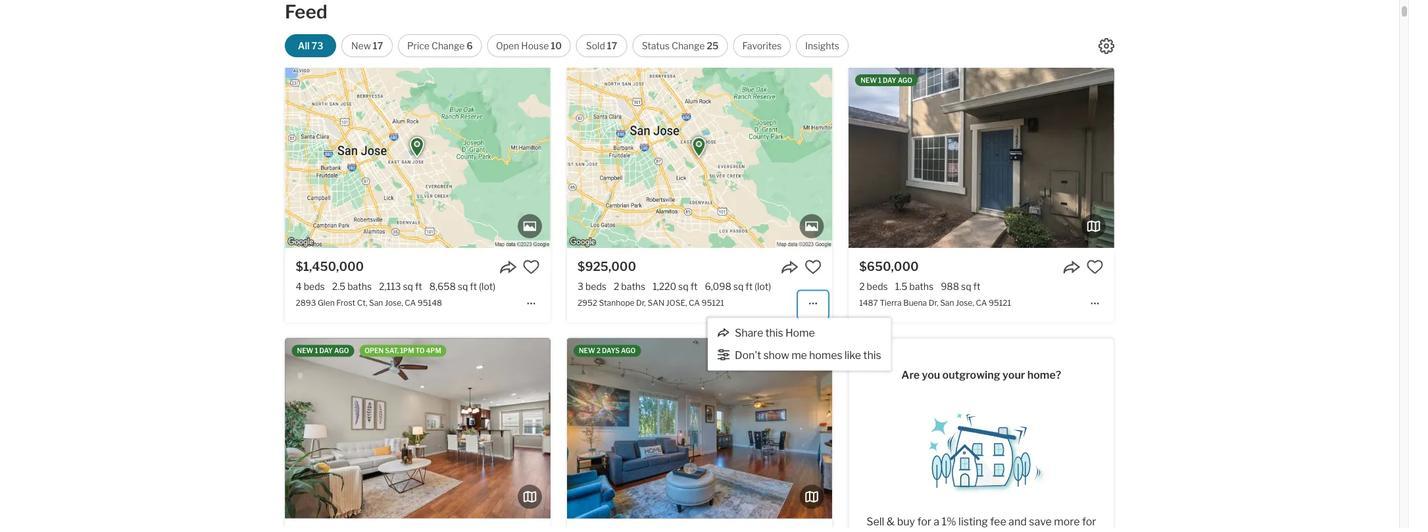 Task type: vqa. For each thing, say whether or not it's contained in the screenshot.
Sold 17
yes



Task type: locate. For each thing, give the bounding box(es) containing it.
are you outgrowing your home?
[[902, 369, 1062, 382]]

1.5 baths
[[896, 281, 934, 292]]

5 sq from the left
[[962, 281, 972, 292]]

2 (lot) from the left
[[755, 281, 772, 292]]

2 up 1487
[[860, 281, 865, 292]]

1
[[879, 76, 882, 84], [315, 347, 318, 355]]

beds right 4
[[304, 281, 325, 292]]

home?
[[1028, 369, 1062, 382]]

change left 25
[[672, 40, 705, 51]]

2 beds from the left
[[586, 281, 607, 292]]

change
[[432, 40, 465, 51], [672, 40, 705, 51]]

17 inside sold radio
[[607, 40, 618, 51]]

me
[[792, 349, 807, 362]]

Favorites radio
[[734, 34, 791, 57]]

1 horizontal spatial this
[[864, 349, 882, 362]]

baths for $1,450,000
[[348, 281, 372, 292]]

6,098
[[705, 281, 732, 292]]

1 horizontal spatial change
[[672, 40, 705, 51]]

sell
[[867, 516, 885, 528]]

3 sq from the left
[[679, 281, 689, 292]]

baths up stanhope
[[622, 281, 646, 292]]

1 horizontal spatial favorite button checkbox
[[805, 259, 822, 276]]

price change 6
[[407, 40, 473, 51]]

4
[[296, 281, 302, 292]]

dialog containing share this home
[[708, 318, 892, 371]]

2 horizontal spatial baths
[[910, 281, 934, 292]]

1 dr, from the left
[[637, 298, 646, 308]]

0 horizontal spatial new 1 day ago
[[297, 347, 349, 355]]

0 vertical spatial day
[[883, 76, 897, 84]]

change left 6
[[432, 40, 465, 51]]

glen
[[318, 298, 335, 308]]

your
[[1003, 369, 1026, 382]]

2952 stanhope dr, san jose, ca 95121
[[578, 298, 725, 308]]

sq right 8,658
[[458, 281, 468, 292]]

1 horizontal spatial new 1 day ago
[[861, 76, 913, 84]]

2 jose, from the left
[[956, 298, 975, 308]]

a
[[934, 516, 940, 528]]

ft right the 6,098
[[746, 281, 753, 292]]

0 horizontal spatial new
[[297, 347, 314, 355]]

for
[[918, 516, 932, 528], [1083, 516, 1097, 528]]

0 horizontal spatial baths
[[348, 281, 372, 292]]

open sat, 1pm to 4pm
[[365, 347, 441, 355]]

1 (lot) from the left
[[479, 281, 496, 292]]

2 favorite button image from the left
[[805, 259, 822, 276]]

ca right jose,
[[689, 298, 700, 308]]

2 photo of 609 adeline ave, san jose, ca 95136 image from the left
[[551, 339, 816, 519]]

1 horizontal spatial baths
[[622, 281, 646, 292]]

(lot)
[[479, 281, 496, 292], [755, 281, 772, 292]]

favorite button image
[[523, 259, 540, 276], [805, 259, 822, 276], [1087, 259, 1104, 276]]

1 photo of 609 adeline ave, san jose, ca 95136 image from the left
[[285, 339, 551, 519]]

ft for $1,450,000
[[415, 281, 422, 292]]

jose, down 2,113
[[385, 298, 403, 308]]

photo of 1487 tierra buena dr, san jose, ca 95121 image
[[849, 68, 1115, 248], [1115, 68, 1380, 248]]

1 horizontal spatial day
[[883, 76, 897, 84]]

0 horizontal spatial change
[[432, 40, 465, 51]]

1 vertical spatial this
[[864, 349, 882, 362]]

house
[[522, 40, 549, 51]]

&
[[887, 516, 895, 528]]

feed
[[285, 1, 328, 23]]

dr, right buena
[[929, 298, 939, 308]]

sq right 988
[[962, 281, 972, 292]]

for left a
[[918, 516, 932, 528]]

1 jose, from the left
[[385, 298, 403, 308]]

1 horizontal spatial dr,
[[929, 298, 939, 308]]

ca down 2,113 sq ft
[[405, 298, 416, 308]]

6
[[467, 40, 473, 51]]

0 horizontal spatial (lot)
[[479, 281, 496, 292]]

17 right sold
[[607, 40, 618, 51]]

0 horizontal spatial day
[[320, 347, 333, 355]]

ft
[[415, 281, 422, 292], [470, 281, 477, 292], [691, 281, 698, 292], [746, 281, 753, 292], [974, 281, 981, 292]]

0 horizontal spatial beds
[[304, 281, 325, 292]]

this
[[766, 327, 784, 340], [864, 349, 882, 362]]

2 up stanhope
[[614, 281, 620, 292]]

this up show
[[766, 327, 784, 340]]

new 1 day ago for second photo of 1487 tierra buena dr, san jose, ca 95121 from the right
[[861, 76, 913, 84]]

1 horizontal spatial favorite button image
[[805, 259, 822, 276]]

dr,
[[637, 298, 646, 308], [929, 298, 939, 308]]

ca down 988 sq ft
[[976, 298, 988, 308]]

photo of 386 e hedding st, san jose, ca 95112 image
[[567, 339, 833, 519], [833, 339, 1098, 519]]

1 vertical spatial day
[[320, 347, 333, 355]]

ft up 95148
[[415, 281, 422, 292]]

0 horizontal spatial 95121
[[702, 298, 725, 308]]

favorite button image for $650,000
[[1087, 259, 1104, 276]]

ca for $1,450,000
[[405, 298, 416, 308]]

1 horizontal spatial ca
[[689, 298, 700, 308]]

0 horizontal spatial jose,
[[385, 298, 403, 308]]

3 beds from the left
[[867, 281, 888, 292]]

favorite button checkbox
[[523, 259, 540, 276], [805, 259, 822, 276]]

1 horizontal spatial 1
[[879, 76, 882, 84]]

option group
[[285, 34, 849, 57]]

new 1 day ago for first 'photo of 609 adeline ave, san jose, ca 95136'
[[297, 347, 349, 355]]

2
[[614, 281, 620, 292], [860, 281, 865, 292], [597, 347, 601, 355]]

1 ca from the left
[[405, 298, 416, 308]]

jose, down 988 sq ft
[[956, 298, 975, 308]]

1 ft from the left
[[415, 281, 422, 292]]

listing
[[959, 516, 989, 528]]

(lot) for $925,000
[[755, 281, 772, 292]]

0 horizontal spatial favorite button checkbox
[[523, 259, 540, 276]]

don't
[[735, 349, 762, 362]]

favorite button checkbox for $925,000
[[805, 259, 822, 276]]

New radio
[[342, 34, 393, 57]]

day
[[883, 76, 897, 84], [320, 347, 333, 355]]

sold
[[586, 40, 605, 51]]

photo of 609 adeline ave, san jose, ca 95136 image
[[285, 339, 551, 519], [551, 339, 816, 519]]

sq
[[403, 281, 413, 292], [458, 281, 468, 292], [679, 281, 689, 292], [734, 281, 744, 292], [962, 281, 972, 292]]

2 95121 from the left
[[989, 298, 1012, 308]]

1 horizontal spatial beds
[[586, 281, 607, 292]]

(lot) right 8,658
[[479, 281, 496, 292]]

1487
[[860, 298, 879, 308]]

you
[[922, 369, 941, 382]]

1 horizontal spatial san
[[941, 298, 955, 308]]

beds for $925,000
[[586, 281, 607, 292]]

ft left the 6,098
[[691, 281, 698, 292]]

1 photo of 386 e hedding st, san jose, ca 95112 image from the left
[[567, 339, 833, 519]]

0 horizontal spatial 17
[[373, 40, 383, 51]]

17
[[373, 40, 383, 51], [607, 40, 618, 51]]

1 change from the left
[[432, 40, 465, 51]]

1,220
[[653, 281, 677, 292]]

this right like
[[864, 349, 882, 362]]

2 for 2 beds
[[860, 281, 865, 292]]

don't show me homes like this
[[735, 349, 882, 362]]

1 beds from the left
[[304, 281, 325, 292]]

ft right 8,658
[[470, 281, 477, 292]]

1%
[[942, 516, 957, 528]]

0 horizontal spatial dr,
[[637, 298, 646, 308]]

san for $650,000
[[941, 298, 955, 308]]

2 horizontal spatial 2
[[860, 281, 865, 292]]

sq for $650,000
[[962, 281, 972, 292]]

8,658 sq ft (lot)
[[430, 281, 496, 292]]

ca
[[405, 298, 416, 308], [689, 298, 700, 308], [976, 298, 988, 308]]

1 horizontal spatial for
[[1083, 516, 1097, 528]]

0 horizontal spatial san
[[369, 298, 383, 308]]

favorites
[[743, 40, 782, 51]]

(lot) right the 6,098
[[755, 281, 772, 292]]

baths up buena
[[910, 281, 934, 292]]

1 horizontal spatial (lot)
[[755, 281, 772, 292]]

sat,
[[385, 347, 399, 355]]

1 baths from the left
[[348, 281, 372, 292]]

jose, for $1,450,000
[[385, 298, 403, 308]]

1 horizontal spatial 95121
[[989, 298, 1012, 308]]

0 horizontal spatial ca
[[405, 298, 416, 308]]

1pm
[[400, 347, 414, 355]]

new 1 day ago
[[861, 76, 913, 84], [297, 347, 349, 355]]

1 favorite button checkbox from the left
[[523, 259, 540, 276]]

change inside status change radio
[[672, 40, 705, 51]]

ft right 988
[[974, 281, 981, 292]]

san down 988
[[941, 298, 955, 308]]

Status Change radio
[[633, 34, 728, 57]]

1 san from the left
[[369, 298, 383, 308]]

sold 17
[[586, 40, 618, 51]]

All radio
[[285, 34, 336, 57]]

beds up 1487
[[867, 281, 888, 292]]

2 change from the left
[[672, 40, 705, 51]]

0 vertical spatial new 1 day ago
[[861, 76, 913, 84]]

0 horizontal spatial this
[[766, 327, 784, 340]]

sq for $925,000
[[679, 281, 689, 292]]

2 baths from the left
[[622, 281, 646, 292]]

2 horizontal spatial beds
[[867, 281, 888, 292]]

baths up ct,
[[348, 281, 372, 292]]

2 baths
[[614, 281, 646, 292]]

6,098 sq ft (lot)
[[705, 281, 772, 292]]

beds for $650,000
[[867, 281, 888, 292]]

2 horizontal spatial new
[[861, 76, 877, 84]]

3 ca from the left
[[976, 298, 988, 308]]

for right "more"
[[1083, 516, 1097, 528]]

1 favorite button image from the left
[[523, 259, 540, 276]]

5 ft from the left
[[974, 281, 981, 292]]

17 right "new"
[[373, 40, 383, 51]]

change inside price change radio
[[432, 40, 465, 51]]

san
[[369, 298, 383, 308], [941, 298, 955, 308]]

dr, left san
[[637, 298, 646, 308]]

1 horizontal spatial 2
[[614, 281, 620, 292]]

3 favorite button image from the left
[[1087, 259, 1104, 276]]

sq right the 6,098
[[734, 281, 744, 292]]

2 horizontal spatial favorite button image
[[1087, 259, 1104, 276]]

2 photo of 1487 tierra buena dr, san jose, ca 95121 image from the left
[[1115, 68, 1380, 248]]

2 favorite button checkbox from the left
[[805, 259, 822, 276]]

1 vertical spatial 1
[[315, 347, 318, 355]]

are
[[902, 369, 920, 382]]

17 for new 17
[[373, 40, 383, 51]]

1 horizontal spatial 17
[[607, 40, 618, 51]]

buena
[[904, 298, 928, 308]]

1 sq from the left
[[403, 281, 413, 292]]

sq right 2,113
[[403, 281, 413, 292]]

2893
[[296, 298, 316, 308]]

0 horizontal spatial for
[[918, 516, 932, 528]]

3 baths from the left
[[910, 281, 934, 292]]

jose,
[[666, 298, 688, 308]]

1 vertical spatial new 1 day ago
[[297, 347, 349, 355]]

favorite button checkbox for $1,450,000
[[523, 259, 540, 276]]

3 ft from the left
[[691, 281, 698, 292]]

fee
[[991, 516, 1007, 528]]

2 left days
[[597, 347, 601, 355]]

2 17 from the left
[[607, 40, 618, 51]]

beds right 3
[[586, 281, 607, 292]]

jose, for $650,000
[[956, 298, 975, 308]]

0 horizontal spatial favorite button image
[[523, 259, 540, 276]]

sq up jose,
[[679, 281, 689, 292]]

95121
[[702, 298, 725, 308], [989, 298, 1012, 308]]

beds
[[304, 281, 325, 292], [586, 281, 607, 292], [867, 281, 888, 292]]

dialog
[[708, 318, 892, 371]]

baths
[[348, 281, 372, 292], [622, 281, 646, 292], [910, 281, 934, 292]]

Open House radio
[[487, 34, 571, 57]]

jose,
[[385, 298, 403, 308], [956, 298, 975, 308]]

san right ct,
[[369, 298, 383, 308]]

2 san from the left
[[941, 298, 955, 308]]

ft for $925,000
[[691, 281, 698, 292]]

0 vertical spatial 1
[[879, 76, 882, 84]]

1 photo of 1487 tierra buena dr, san jose, ca 95121 image from the left
[[849, 68, 1115, 248]]

2 horizontal spatial ca
[[976, 298, 988, 308]]

1 horizontal spatial jose,
[[956, 298, 975, 308]]

1 17 from the left
[[373, 40, 383, 51]]

2952
[[578, 298, 598, 308]]

17 inside new option
[[373, 40, 383, 51]]

favorite button checkbox
[[1087, 259, 1104, 276]]

baths for $650,000
[[910, 281, 934, 292]]

ago
[[898, 76, 913, 84], [334, 347, 349, 355], [621, 347, 636, 355]]

new
[[861, 76, 877, 84], [297, 347, 314, 355], [579, 347, 595, 355]]

favorite button image for $925,000
[[805, 259, 822, 276]]



Task type: describe. For each thing, give the bounding box(es) containing it.
san
[[648, 298, 665, 308]]

2 horizontal spatial ago
[[898, 76, 913, 84]]

988 sq ft
[[941, 281, 981, 292]]

2,113 sq ft
[[379, 281, 422, 292]]

tierra
[[880, 298, 902, 308]]

2.5 baths
[[332, 281, 372, 292]]

days
[[602, 347, 620, 355]]

1 95121 from the left
[[702, 298, 725, 308]]

8,658
[[430, 281, 456, 292]]

to
[[416, 347, 425, 355]]

4 sq from the left
[[734, 281, 744, 292]]

save
[[1030, 516, 1052, 528]]

favorite button image for $1,450,000
[[523, 259, 540, 276]]

2 dr, from the left
[[929, 298, 939, 308]]

new 17
[[351, 40, 383, 51]]

2 for 2 baths
[[614, 281, 620, 292]]

sq for $1,450,000
[[403, 281, 413, 292]]

all 73
[[298, 40, 323, 51]]

open house 10
[[496, 40, 562, 51]]

show
[[764, 349, 790, 362]]

Price Change radio
[[398, 34, 482, 57]]

Insights radio
[[797, 34, 849, 57]]

buy
[[898, 516, 916, 528]]

4 ft from the left
[[746, 281, 753, 292]]

0 vertical spatial this
[[766, 327, 784, 340]]

$925,000
[[578, 259, 637, 274]]

2 photo of 386 e hedding st, san jose, ca 95112 image from the left
[[833, 339, 1098, 519]]

988
[[941, 281, 960, 292]]

share this home
[[735, 327, 815, 340]]

2 ft from the left
[[470, 281, 477, 292]]

like
[[845, 349, 862, 362]]

stanhope
[[599, 298, 635, 308]]

Sold radio
[[576, 34, 628, 57]]

new
[[351, 40, 371, 51]]

an image of a house image
[[916, 404, 1048, 494]]

new 2 days ago
[[579, 347, 636, 355]]

73
[[312, 40, 323, 51]]

san for $1,450,000
[[369, 298, 383, 308]]

all
[[298, 40, 310, 51]]

$650,000
[[860, 259, 919, 274]]

2.5
[[332, 281, 346, 292]]

status
[[642, 40, 670, 51]]

2 for from the left
[[1083, 516, 1097, 528]]

1 horizontal spatial ago
[[621, 347, 636, 355]]

don't show me homes like this button
[[717, 349, 882, 362]]

share this home button
[[717, 327, 816, 340]]

2952 stanhope dr, san jose, ca 95121 image
[[567, 68, 833, 248]]

ct,
[[357, 298, 368, 308]]

4 beds
[[296, 281, 325, 292]]

change for 25
[[672, 40, 705, 51]]

1.5
[[896, 281, 908, 292]]

2893 glen frost ct, san jose, ca 95148 image
[[285, 68, 551, 248]]

home
[[786, 327, 815, 340]]

0 horizontal spatial ago
[[334, 347, 349, 355]]

more
[[1055, 516, 1080, 528]]

and
[[1009, 516, 1027, 528]]

$1,450,000
[[296, 259, 364, 274]]

1,220 sq ft
[[653, 281, 698, 292]]

2893 glen frost ct, san jose, ca 95148
[[296, 298, 442, 308]]

frost
[[337, 298, 356, 308]]

17 for sold 17
[[607, 40, 618, 51]]

day for second photo of 1487 tierra buena dr, san jose, ca 95121 from the right
[[883, 76, 897, 84]]

open
[[496, 40, 520, 51]]

price
[[407, 40, 430, 51]]

95148
[[418, 298, 442, 308]]

10
[[551, 40, 562, 51]]

homes
[[810, 349, 843, 362]]

3
[[578, 281, 584, 292]]

insights
[[806, 40, 840, 51]]

2,113
[[379, 281, 401, 292]]

day for first 'photo of 609 adeline ave, san jose, ca 95136'
[[320, 347, 333, 355]]

2 beds
[[860, 281, 888, 292]]

option group containing all
[[285, 34, 849, 57]]

0 horizontal spatial 2
[[597, 347, 601, 355]]

status change 25
[[642, 40, 719, 51]]

baths for $925,000
[[622, 281, 646, 292]]

ft for $650,000
[[974, 281, 981, 292]]

(lot) for $1,450,000
[[479, 281, 496, 292]]

25
[[707, 40, 719, 51]]

ca for $650,000
[[976, 298, 988, 308]]

outgrowing
[[943, 369, 1001, 382]]

sell & buy for a 1% listing fee and save more for
[[867, 516, 1097, 529]]

0 horizontal spatial 1
[[315, 347, 318, 355]]

1 for from the left
[[918, 516, 932, 528]]

2 ca from the left
[[689, 298, 700, 308]]

1487 tierra buena dr, san jose, ca 95121
[[860, 298, 1012, 308]]

3 beds
[[578, 281, 607, 292]]

share
[[735, 327, 764, 340]]

1 horizontal spatial new
[[579, 347, 595, 355]]

4pm
[[426, 347, 441, 355]]

beds for $1,450,000
[[304, 281, 325, 292]]

2 sq from the left
[[458, 281, 468, 292]]

open
[[365, 347, 384, 355]]

change for 6
[[432, 40, 465, 51]]



